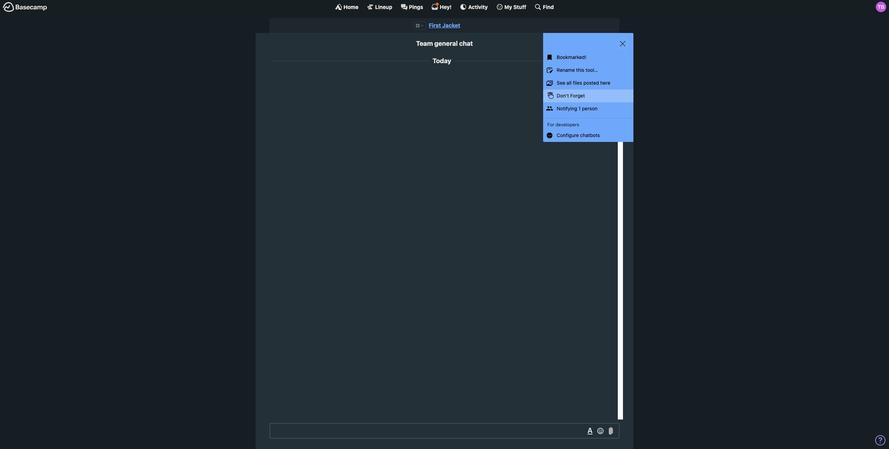 Task type: locate. For each thing, give the bounding box(es) containing it.
my stuff button
[[497, 3, 527, 10]]

notifying
[[557, 106, 578, 111]]

my
[[505, 4, 513, 10]]

None text field
[[270, 424, 620, 439]]

activity link
[[460, 3, 488, 10]]

10:09am link
[[573, 74, 589, 79]]

10:09am element
[[573, 74, 589, 79]]

team
[[417, 40, 433, 47]]

first
[[429, 22, 441, 29]]

1
[[579, 106, 581, 111]]

find button
[[535, 3, 554, 10]]

main element
[[0, 0, 890, 14]]

person
[[583, 106, 598, 111]]

see all files posted here
[[557, 80, 611, 86]]

rename this tool… link
[[544, 64, 634, 77]]

for
[[548, 122, 555, 127]]

home
[[344, 4, 359, 10]]

chat
[[460, 40, 473, 47]]

here
[[601, 80, 611, 86]]

pings button
[[401, 3, 424, 10]]

10:09am
[[573, 74, 589, 79]]

jacket
[[443, 22, 461, 29]]

chatbots
[[581, 132, 600, 138]]

hey! button
[[432, 2, 452, 10]]

my stuff
[[505, 4, 527, 10]]

see
[[557, 80, 566, 86]]

all
[[567, 80, 572, 86]]

hello
[[571, 80, 582, 86]]

find
[[543, 4, 554, 10]]

general
[[435, 40, 458, 47]]

home link
[[335, 3, 359, 10]]



Task type: describe. For each thing, give the bounding box(es) containing it.
team!
[[584, 80, 596, 86]]

tool…
[[586, 67, 599, 73]]

configure chatbots
[[557, 132, 600, 138]]

bookmarked! link
[[544, 51, 634, 64]]

rename
[[557, 67, 575, 73]]

notifying       1 person link
[[544, 102, 634, 115]]

tyler black image
[[877, 2, 887, 12]]

tyler black image
[[600, 73, 615, 87]]

for developers
[[548, 122, 580, 127]]

this
[[577, 67, 585, 73]]

lineup
[[375, 4, 393, 10]]

hey!
[[440, 4, 452, 10]]

first jacket
[[429, 22, 461, 29]]

team general chat
[[417, 40, 473, 47]]

don't forget
[[557, 93, 585, 99]]

today
[[433, 57, 452, 65]]

rename this tool…
[[557, 67, 599, 73]]

switch accounts image
[[3, 2, 47, 13]]

bookmarked!
[[557, 54, 587, 60]]

files
[[573, 80, 583, 86]]

first jacket link
[[429, 22, 461, 29]]

don't forget link
[[544, 90, 634, 102]]

stuff
[[514, 4, 527, 10]]

notifying       1 person
[[557, 106, 598, 111]]

configure chatbots link
[[544, 129, 634, 142]]

don't
[[557, 93, 570, 99]]

configure
[[557, 132, 579, 138]]

developers
[[556, 122, 580, 127]]

lineup link
[[367, 3, 393, 10]]

activity
[[469, 4, 488, 10]]

posted
[[584, 80, 600, 86]]

see all files posted here link
[[544, 77, 634, 90]]

hello team!
[[571, 80, 596, 86]]

forget
[[571, 93, 585, 99]]

pings
[[409, 4, 424, 10]]



Task type: vqa. For each thing, say whether or not it's contained in the screenshot.
'JER MILL' image
no



